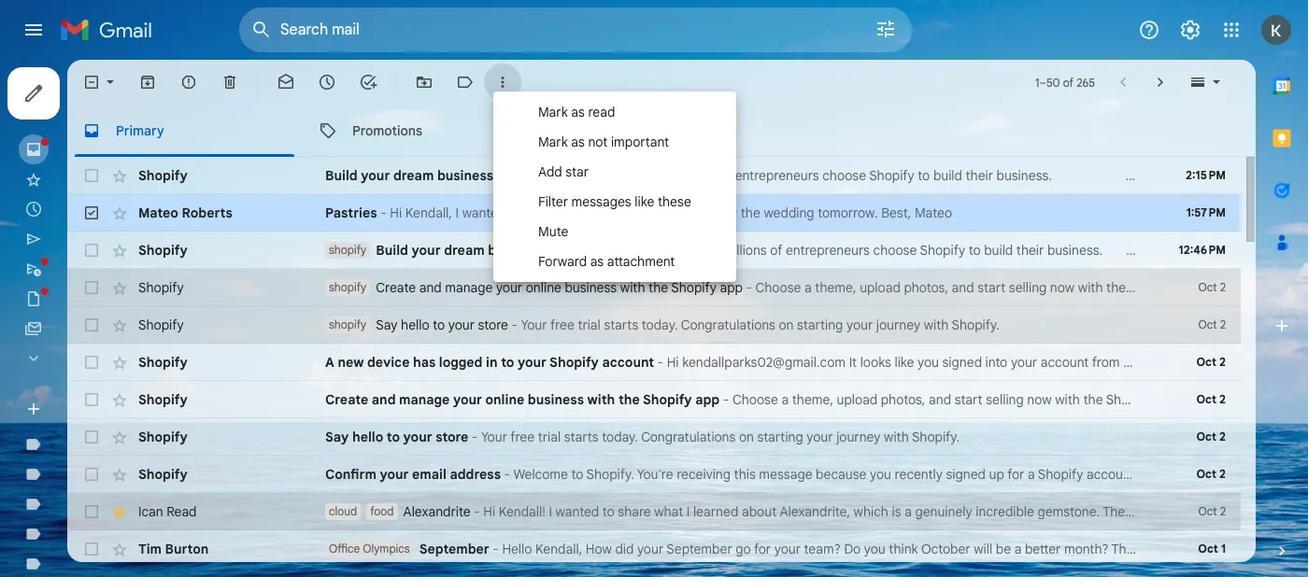 Task type: locate. For each thing, give the bounding box(es) containing it.
build up pastries
[[325, 167, 358, 184]]

2 vertical spatial shopify
[[329, 318, 367, 332]]

to
[[918, 167, 930, 184], [509, 205, 521, 221], [969, 242, 981, 259], [433, 317, 445, 334], [501, 354, 514, 371], [387, 429, 400, 446], [571, 466, 583, 483], [602, 504, 615, 520]]

for up incredible
[[1007, 466, 1024, 483]]

discover
[[590, 167, 641, 184], [640, 242, 692, 259]]

as
[[571, 104, 585, 121], [571, 134, 585, 150], [590, 253, 604, 270]]

you right do
[[864, 541, 885, 558]]

mark as read image
[[277, 73, 295, 92]]

office olympics september - hello kendall, how did your september go for your team? do you think october will be a better month? thank you, tim b.
[[329, 541, 1215, 558]]

selling
[[1009, 279, 1047, 296], [986, 391, 1024, 408]]

labels image
[[456, 73, 475, 92]]

a up the message
[[781, 391, 789, 408]]

kendall,
[[405, 205, 452, 221], [535, 541, 582, 558]]

2 horizontal spatial for
[[1007, 466, 1024, 483]]

discover down pastries
[[640, 242, 692, 259]]

None search field
[[239, 7, 912, 52]]

tim burton
[[138, 541, 209, 558]]

1 vertical spatial starting
[[757, 429, 803, 446]]

tim left "burton"
[[138, 541, 162, 558]]

free up welcome
[[510, 429, 535, 446]]

address up alexandrite
[[450, 466, 501, 483]]

build down pastries
[[376, 242, 408, 259]]

- down pastries - hi kendall, i wanted to see if you picked up the pastries for the wedding tomorrow. best, mateo
[[631, 242, 637, 259]]

mateo left roberts
[[138, 205, 178, 221]]

͏‌
[[1200, 279, 1204, 296], [1204, 279, 1207, 296], [1207, 279, 1210, 296], [1210, 279, 1214, 296], [1214, 279, 1217, 296], [1217, 279, 1221, 296], [1221, 279, 1224, 296], [1224, 279, 1227, 296], [1227, 279, 1231, 296], [1231, 279, 1234, 296], [1234, 279, 1237, 296], [1237, 279, 1241, 296], [1241, 279, 1244, 296], [1244, 279, 1247, 296], [1247, 279, 1251, 296], [1251, 279, 1254, 296], [1254, 279, 1257, 296], [1257, 279, 1261, 296], [1261, 279, 1264, 296], [1264, 279, 1267, 296], [1267, 279, 1271, 296], [1271, 279, 1274, 296], [1274, 279, 1277, 296], [1277, 279, 1281, 296], [1281, 279, 1284, 296], [1284, 279, 1288, 296], [1287, 279, 1291, 296], [1291, 279, 1294, 296], [1294, 279, 1298, 296], [1298, 279, 1301, 296], [1301, 279, 1304, 296], [1304, 279, 1308, 296], [1100, 317, 1103, 334], [1103, 317, 1107, 334], [1107, 317, 1110, 334], [1110, 317, 1113, 334], [1113, 317, 1117, 334], [1117, 317, 1120, 334], [1120, 317, 1123, 334], [1123, 317, 1127, 334], [1127, 317, 1130, 334], [1177, 391, 1181, 408], [1181, 391, 1184, 408], [1184, 391, 1188, 408], [1188, 391, 1191, 408], [1191, 391, 1194, 408], [1194, 391, 1198, 408], [1198, 391, 1201, 408], [1201, 391, 1204, 408], [1204, 391, 1208, 408], [1208, 391, 1211, 408], [1211, 391, 1214, 408], [1214, 391, 1218, 408], [1218, 391, 1221, 408], [1221, 391, 1224, 408], [1224, 391, 1228, 408], [1228, 391, 1231, 408], [1231, 391, 1234, 408], [1234, 391, 1238, 408], [1238, 391, 1241, 408], [1241, 391, 1244, 408], [1244, 391, 1248, 408], [1248, 391, 1251, 408], [1251, 391, 1254, 408], [1254, 391, 1258, 408], [1258, 391, 1261, 408], [1261, 391, 1265, 408], [1265, 391, 1268, 408], [1268, 391, 1271, 408], [1271, 391, 1275, 408], [1275, 391, 1278, 408], [1278, 391, 1281, 408], [1281, 391, 1285, 408], [1285, 391, 1288, 408], [1288, 391, 1291, 408], [1291, 391, 1295, 408], [1295, 391, 1298, 408], [1298, 391, 1301, 408], [1301, 391, 1305, 408]]

1 horizontal spatial september
[[666, 541, 732, 558]]

1 vertical spatial shopify.
[[912, 429, 960, 446]]

3 2 from the top
[[1219, 355, 1226, 369]]

mark up add
[[538, 134, 568, 150]]

choose up tomorrow.
[[822, 167, 866, 184]]

None checkbox
[[82, 278, 101, 297], [82, 353, 101, 372], [82, 391, 101, 409], [82, 503, 101, 521], [82, 540, 101, 559], [82, 278, 101, 297], [82, 353, 101, 372], [82, 391, 101, 409], [82, 503, 101, 521], [82, 540, 101, 559]]

1 mateo from the left
[[138, 205, 178, 221]]

0 vertical spatial your
[[521, 317, 547, 334]]

choose down shopify build your dream business with shopify - discover why millions of entrepreneurs choose shopify to build their business. ﻿͏ ﻿͏ ﻿͏ ﻿͏ ﻿͏ ﻿͏ ﻿͏ ﻿͏ ﻿͏ ﻿͏ ﻿͏ ﻿͏ ﻿͏ ﻿͏ ﻿͏ ﻿͏ ﻿͏ ﻿͏ ﻿͏ ﻿͏ ﻿͏ ﻿͏ ﻿͏ ﻿͏ ﻿͏ ﻿͏ ﻿͏ ﻿͏ ﻿͏ ﻿͏ ﻿͏ ﻿͏ ﻿͏ ﻿͏ ﻿͏ ﻿͏ ﻿͏ ﻿͏ ﻿͏ ﻿͏ ﻿͏
[[755, 279, 801, 296]]

start
[[978, 279, 1005, 296], [955, 391, 982, 408]]

tim left b.
[[1179, 541, 1200, 558]]

mateo right best,
[[915, 205, 952, 221]]

1 horizontal spatial hi
[[483, 504, 495, 520]]

build
[[325, 167, 358, 184], [376, 242, 408, 259]]

1 vertical spatial entrepreneurs
[[786, 242, 870, 259]]

upload
[[860, 279, 900, 296], [837, 391, 878, 408]]

- down logged
[[472, 429, 478, 446]]

0 vertical spatial choose
[[822, 167, 866, 184]]

as left read
[[571, 104, 585, 121]]

manage up logged
[[445, 279, 493, 296]]

Search mail text field
[[280, 21, 822, 39]]

1 horizontal spatial address
[[1257, 466, 1304, 483]]

store up in
[[478, 317, 508, 334]]

free
[[550, 317, 574, 334], [510, 429, 535, 446]]

confirm your email address - welcome to shopify. you're receiving this message because you recently signed up for a shopify account. confirm your email address b
[[325, 466, 1308, 483]]

7 row from the top
[[67, 381, 1308, 419]]

why down pastries
[[695, 242, 719, 259]]

recently
[[895, 466, 943, 483]]

0 horizontal spatial address
[[450, 466, 501, 483]]

a right is
[[905, 504, 912, 520]]

3 shopify from the top
[[329, 318, 367, 332]]

0 horizontal spatial their
[[966, 167, 993, 184]]

1 horizontal spatial dream
[[444, 242, 485, 259]]

1 horizontal spatial up
[[989, 466, 1004, 483]]

1 vertical spatial ͏
[[1305, 391, 1308, 408]]

app
[[720, 279, 743, 296], [1178, 279, 1200, 296], [695, 391, 720, 408], [1155, 391, 1177, 408]]

message
[[759, 466, 812, 483]]

row containing ican read
[[67, 493, 1308, 531]]

2 september from the left
[[666, 541, 732, 558]]

0 vertical spatial why
[[645, 167, 668, 184]]

hi right pastries
[[390, 205, 402, 221]]

free down forward
[[550, 317, 574, 334]]

mark for mark as read
[[538, 104, 568, 121]]

1 shopify from the top
[[329, 243, 367, 257]]

your down the a new device has logged in to your shopify account -
[[481, 429, 507, 446]]

confirm up alexandrite
[[1141, 466, 1189, 483]]

upload up because
[[837, 391, 878, 408]]

today. up account
[[642, 317, 678, 334]]

wanted left "see"
[[462, 205, 506, 221]]

2 vertical spatial for
[[754, 541, 771, 558]]

2 mark from the top
[[538, 134, 568, 150]]

for right pastries
[[720, 205, 737, 221]]

wanted for kendall,
[[462, 205, 506, 221]]

9 row from the top
[[67, 456, 1308, 493]]

1 vertical spatial create
[[325, 391, 368, 408]]

dream
[[393, 167, 434, 184], [444, 242, 485, 259]]

because
[[816, 466, 866, 483]]

email up alexandrite
[[412, 466, 447, 483]]

tab list right 12:46 pm
[[1256, 60, 1308, 510]]

0 horizontal spatial for
[[720, 205, 737, 221]]

- left welcome
[[504, 466, 510, 483]]

starts up welcome
[[564, 429, 599, 446]]

1:57 pm
[[1186, 206, 1226, 220]]

entrepreneurs up wedding
[[735, 167, 819, 184]]

1 vertical spatial build
[[376, 242, 408, 259]]

mark
[[538, 104, 568, 121], [538, 134, 568, 150]]

1 vertical spatial trial
[[538, 429, 561, 446]]

1 mark from the top
[[538, 104, 568, 121]]

0 vertical spatial trial
[[578, 317, 601, 334]]

you,
[[1151, 541, 1176, 558]]

shopify for say hello to your store
[[329, 318, 367, 332]]

choose down best,
[[873, 242, 917, 259]]

thank
[[1111, 541, 1148, 558]]

store down logged
[[436, 429, 468, 446]]

0 vertical spatial start
[[978, 279, 1005, 296]]

on up the this
[[739, 429, 754, 446]]

0 vertical spatial congratulations
[[681, 317, 775, 334]]

today. up 'you're'
[[602, 429, 638, 446]]

online
[[526, 279, 561, 296], [485, 391, 524, 408]]

if
[[549, 205, 557, 221]]

oct 2 for eighth row from the bottom of the page
[[1198, 280, 1226, 294]]

0 vertical spatial store
[[478, 317, 508, 334]]

a
[[325, 354, 334, 371]]

0 vertical spatial today.
[[642, 317, 678, 334]]

trial up welcome
[[538, 429, 561, 446]]

office
[[329, 542, 360, 556]]

12:46 pm
[[1179, 243, 1226, 257]]

row containing mateo roberts
[[67, 194, 1241, 232]]

entrepreneurs
[[735, 167, 819, 184], [786, 242, 870, 259]]

store
[[478, 317, 508, 334], [436, 429, 468, 446]]

i left "see"
[[455, 205, 459, 221]]

will
[[974, 541, 992, 558]]

0 vertical spatial as
[[571, 104, 585, 121]]

create and manage your online business with the shopify app - choose a theme, upload photos, and start selling now with the shopify app ͏‌ ͏‌ ͏‌ ͏‌ ͏‌ ͏‌ ͏‌ ͏‌ ͏‌ ͏‌ ͏‌ ͏‌ ͏‌ ͏‌ ͏‌ ͏‌ ͏‌ ͏‌ ͏‌ ͏‌ ͏‌ ͏‌ ͏‌ ͏‌ ͏‌ ͏‌ ͏‌ ͏‌ ͏‌ ͏‌ ͏‌ ͏‌ ͏‌ ͏‌ ͏‌ ͏‌ ͏‌ ͏‌ ͏
[[325, 391, 1308, 408]]

0 horizontal spatial of
[[719, 167, 732, 184]]

1 vertical spatial as
[[571, 134, 585, 150]]

create up the device
[[376, 279, 416, 296]]

0 vertical spatial dream
[[393, 167, 434, 184]]

1 vertical spatial for
[[1007, 466, 1024, 483]]

millions up the "these"
[[672, 167, 716, 184]]

1 horizontal spatial kendall,
[[535, 541, 582, 558]]

shopify for build your dream business with shopify
[[329, 243, 367, 257]]

upload down best,
[[860, 279, 900, 296]]

3 row from the top
[[67, 232, 1241, 269]]

shopify.
[[952, 317, 1000, 334], [912, 429, 960, 446], [586, 466, 634, 483]]

1 vertical spatial up
[[989, 466, 1004, 483]]

your
[[361, 167, 390, 184], [412, 242, 441, 259], [496, 279, 522, 296], [448, 317, 475, 334], [846, 317, 873, 334], [517, 354, 547, 371], [453, 391, 482, 408], [403, 429, 432, 446], [807, 429, 833, 446], [380, 466, 409, 483], [1192, 466, 1218, 483], [637, 541, 664, 558], [774, 541, 801, 558]]

shopify create and manage your online business with the shopify app - choose a theme, upload photos, and start selling now with the shopify app ͏‌ ͏‌ ͏‌ ͏‌ ͏‌ ͏‌ ͏‌ ͏‌ ͏‌ ͏‌ ͏‌ ͏‌ ͏‌ ͏‌ ͏‌ ͏‌ ͏‌ ͏‌ ͏‌ ͏‌ ͏‌ ͏‌ ͏‌ ͏‌ ͏‌ ͏‌ ͏‌ ͏‌ ͏‌ ͏‌ ͏‌ ͏‌ ͏
[[329, 279, 1308, 296]]

theme, down shopify build your dream business with shopify - discover why millions of entrepreneurs choose shopify to build their business. ﻿͏ ﻿͏ ﻿͏ ﻿͏ ﻿͏ ﻿͏ ﻿͏ ﻿͏ ﻿͏ ﻿͏ ﻿͏ ﻿͏ ﻿͏ ﻿͏ ﻿͏ ﻿͏ ﻿͏ ﻿͏ ﻿͏ ﻿͏ ﻿͏ ﻿͏ ﻿͏ ﻿͏ ﻿͏ ﻿͏ ﻿͏ ﻿͏ ﻿͏ ﻿͏ ﻿͏ ﻿͏ ﻿͏ ﻿͏ ﻿͏ ﻿͏ ﻿͏ ﻿͏ ﻿͏ ﻿͏ ﻿͏
[[815, 279, 856, 296]]

oct for 6th row from the top
[[1196, 355, 1216, 369]]

0 horizontal spatial mateo
[[138, 205, 178, 221]]

photos, down best,
[[904, 279, 948, 296]]

hello
[[401, 317, 429, 334], [352, 429, 383, 446]]

manage down has
[[399, 391, 450, 408]]

i right kendall!
[[549, 504, 552, 520]]

messages
[[571, 193, 631, 210]]

starting down shopify create and manage your online business with the shopify app - choose a theme, upload photos, and start selling now with the shopify app ͏‌ ͏‌ ͏‌ ͏‌ ͏‌ ͏‌ ͏‌ ͏‌ ͏‌ ͏‌ ͏‌ ͏‌ ͏‌ ͏‌ ͏‌ ͏‌ ͏‌ ͏‌ ͏‌ ͏‌ ͏‌ ͏‌ ͏‌ ͏‌ ͏‌ ͏‌ ͏‌ ͏‌ ͏‌ ͏‌ ͏‌ ͏‌ ͏
[[797, 317, 843, 334]]

2 tim from the left
[[1179, 541, 1200, 558]]

0 vertical spatial of
[[719, 167, 732, 184]]

0 horizontal spatial choose
[[822, 167, 866, 184]]

on
[[779, 317, 794, 334], [739, 429, 754, 446]]

1 vertical spatial kendall,
[[535, 541, 582, 558]]

0 horizontal spatial september
[[419, 541, 489, 558]]

your up the a new device has logged in to your shopify account -
[[521, 317, 547, 334]]

1 vertical spatial upload
[[837, 391, 878, 408]]

1 horizontal spatial online
[[526, 279, 561, 296]]

11 row from the top
[[67, 531, 1241, 568]]

1 vertical spatial of
[[770, 242, 782, 259]]

1 horizontal spatial build
[[984, 242, 1013, 259]]

b.
[[1203, 541, 1215, 558]]

row
[[67, 157, 1241, 194], [67, 194, 1241, 232], [67, 232, 1241, 269], [67, 269, 1308, 306], [67, 306, 1241, 344], [67, 344, 1241, 381], [67, 381, 1308, 419], [67, 419, 1241, 456], [67, 456, 1308, 493], [67, 493, 1308, 531], [67, 531, 1241, 568]]

0 vertical spatial up
[[628, 205, 643, 221]]

congratulations
[[681, 317, 775, 334], [641, 429, 736, 446]]

0 horizontal spatial kendall,
[[405, 205, 452, 221]]

1 vertical spatial free
[[510, 429, 535, 446]]

email up variety at the bottom
[[1222, 466, 1253, 483]]

0 vertical spatial starting
[[797, 317, 843, 334]]

journey up because
[[836, 429, 881, 446]]

now
[[1050, 279, 1075, 296], [1027, 391, 1052, 408]]

1 horizontal spatial hello
[[401, 317, 429, 334]]

oct 1
[[1198, 542, 1226, 556]]

i for kendall,
[[455, 205, 459, 221]]

business down forward as attachment
[[565, 279, 617, 296]]

oct 2 for 4th row from the bottom
[[1196, 430, 1226, 444]]

you left recently
[[870, 466, 891, 483]]

i right what
[[687, 504, 690, 520]]

business
[[437, 167, 493, 184], [488, 242, 544, 259], [565, 279, 617, 296], [528, 391, 584, 408]]

create down new
[[325, 391, 368, 408]]

photos, up recently
[[881, 391, 925, 408]]

incredible
[[976, 504, 1034, 520]]

0 horizontal spatial free
[[510, 429, 535, 446]]

main content containing primary
[[67, 60, 1308, 577]]

today.
[[642, 317, 678, 334], [602, 429, 638, 446]]

1 horizontal spatial their
[[1016, 242, 1044, 259]]

wanted up how
[[556, 504, 599, 520]]

important
[[611, 134, 669, 150]]

starting up the message
[[757, 429, 803, 446]]

0 horizontal spatial confirm
[[325, 466, 376, 483]]

why
[[645, 167, 668, 184], [695, 242, 719, 259]]

filter
[[538, 193, 568, 210]]

you
[[560, 205, 582, 221], [870, 466, 891, 483], [864, 541, 885, 558]]

tab list containing primary
[[67, 105, 1256, 157]]

delete image
[[220, 73, 239, 92]]

you're
[[637, 466, 673, 483]]

0 vertical spatial build
[[325, 167, 358, 184]]

͏
[[1308, 279, 1308, 296], [1305, 391, 1308, 408]]

as right forward
[[590, 253, 604, 270]]

you right if
[[560, 205, 582, 221]]

10 row from the top
[[67, 493, 1308, 531]]

1 horizontal spatial confirm
[[1141, 466, 1189, 483]]

tab list up the "these"
[[67, 105, 1256, 157]]

0 vertical spatial hi
[[390, 205, 402, 221]]

for right the go
[[754, 541, 771, 558]]

navigation
[[0, 60, 224, 577]]

september down alexandrite
[[419, 541, 489, 558]]

september
[[419, 541, 489, 558], [666, 541, 732, 558]]

- up the a new device has logged in to your shopify account -
[[512, 317, 518, 334]]

tim
[[138, 541, 162, 558], [1179, 541, 1200, 558]]

trial down forward as attachment
[[578, 317, 601, 334]]

0 vertical spatial shopify
[[329, 243, 367, 257]]

business.
[[997, 167, 1052, 184], [1047, 242, 1103, 259]]

olympics
[[363, 542, 410, 556]]

photos,
[[904, 279, 948, 296], [881, 391, 925, 408]]

0 horizontal spatial on
[[739, 429, 754, 446]]

receiving
[[677, 466, 731, 483]]

oct 2 for 5th row from the top
[[1198, 318, 1226, 332]]

say up the device
[[376, 317, 398, 334]]

main content
[[67, 60, 1308, 577]]

more image
[[493, 73, 512, 92]]

0 vertical spatial theme,
[[815, 279, 856, 296]]

hello up food
[[352, 429, 383, 446]]

None checkbox
[[82, 73, 101, 92], [82, 166, 101, 185], [82, 204, 101, 222], [82, 241, 101, 260], [82, 316, 101, 334], [82, 428, 101, 447], [82, 465, 101, 484], [82, 73, 101, 92], [82, 166, 101, 185], [82, 204, 101, 222], [82, 241, 101, 260], [82, 316, 101, 334], [82, 428, 101, 447], [82, 465, 101, 484]]

shopify inside shopify create and manage your online business with the shopify app - choose a theme, upload photos, and start selling now with the shopify app ͏‌ ͏‌ ͏‌ ͏‌ ͏‌ ͏‌ ͏‌ ͏‌ ͏‌ ͏‌ ͏‌ ͏‌ ͏‌ ͏‌ ͏‌ ͏‌ ͏‌ ͏‌ ͏‌ ͏‌ ͏‌ ͏‌ ͏‌ ͏‌ ͏‌ ͏‌ ͏‌ ͏‌ ͏‌ ͏‌ ͏‌ ͏‌ ͏
[[329, 280, 367, 294]]

2 shopify from the top
[[329, 280, 367, 294]]

kendall, left how
[[535, 541, 582, 558]]

0 vertical spatial selling
[[1009, 279, 1047, 296]]

say up cloud
[[325, 429, 349, 446]]

the
[[647, 205, 666, 221], [741, 205, 760, 221], [648, 279, 668, 296], [1106, 279, 1126, 296], [618, 391, 640, 408], [1083, 391, 1103, 408]]

0 vertical spatial wanted
[[462, 205, 506, 221]]

1 vertical spatial selling
[[986, 391, 1024, 408]]

1 vertical spatial online
[[485, 391, 524, 408]]

a new device has logged in to your shopify account -
[[325, 354, 667, 371]]

1 vertical spatial say
[[325, 429, 349, 446]]

online down forward
[[526, 279, 561, 296]]

hello up has
[[401, 317, 429, 334]]

shopify inside shopify build your dream business with shopify - discover why millions of entrepreneurs choose shopify to build their business. ﻿͏ ﻿͏ ﻿͏ ﻿͏ ﻿͏ ﻿͏ ﻿͏ ﻿͏ ﻿͏ ﻿͏ ﻿͏ ﻿͏ ﻿͏ ﻿͏ ﻿͏ ﻿͏ ﻿͏ ﻿͏ ﻿͏ ﻿͏ ﻿͏ ﻿͏ ﻿͏ ﻿͏ ﻿͏ ﻿͏ ﻿͏ ﻿͏ ﻿͏ ﻿͏ ﻿͏ ﻿͏ ﻿͏ ﻿͏ ﻿͏ ﻿͏ ﻿͏ ﻿͏ ﻿͏ ﻿͏ ﻿͏
[[329, 243, 367, 257]]

1 horizontal spatial create
[[376, 279, 416, 296]]

2 row from the top
[[67, 194, 1241, 232]]

theme, up the confirm your email address - welcome to shopify. you're receiving this message because you recently signed up for a shopify account. confirm your email address b
[[792, 391, 833, 408]]

i
[[455, 205, 459, 221], [549, 504, 552, 520], [687, 504, 690, 520]]

tomorrow.
[[818, 205, 878, 221]]

0 vertical spatial for
[[720, 205, 737, 221]]

as left not
[[571, 134, 585, 150]]

choose
[[755, 279, 801, 296], [732, 391, 778, 408]]

0 horizontal spatial your
[[481, 429, 507, 446]]

hi left kendall!
[[483, 504, 495, 520]]

manage
[[445, 279, 493, 296], [399, 391, 450, 408]]

entrepreneurs up shopify create and manage your online business with the shopify app - choose a theme, upload photos, and start selling now with the shopify app ͏‌ ͏‌ ͏‌ ͏‌ ͏‌ ͏‌ ͏‌ ͏‌ ͏‌ ͏‌ ͏‌ ͏‌ ͏‌ ͏‌ ͏‌ ͏‌ ͏‌ ͏‌ ͏‌ ͏‌ ͏‌ ͏‌ ͏‌ ͏‌ ͏‌ ͏‌ ͏‌ ͏‌ ͏‌ ͏‌ ͏‌ ͏‌ ͏
[[786, 242, 870, 259]]

wanted
[[462, 205, 506, 221], [556, 504, 599, 520]]

journey down shopify create and manage your online business with the shopify app - choose a theme, upload photos, and start selling now with the shopify app ͏‌ ͏‌ ͏‌ ͏‌ ͏‌ ͏‌ ͏‌ ͏‌ ͏‌ ͏‌ ͏‌ ͏‌ ͏‌ ͏‌ ͏‌ ͏‌ ͏‌ ͏‌ ͏‌ ͏‌ ͏‌ ͏‌ ͏‌ ͏‌ ͏‌ ͏‌ ͏‌ ͏‌ ͏‌ ͏‌ ͏‌ ͏‌ ͏
[[876, 317, 920, 334]]

discover up filter messages like these
[[590, 167, 641, 184]]

1 horizontal spatial free
[[550, 317, 574, 334]]

1 horizontal spatial i
[[549, 504, 552, 520]]

up right signed
[[989, 466, 1004, 483]]

wedding
[[764, 205, 814, 221]]

main menu image
[[22, 19, 45, 41]]

choose up say hello to your store - your free trial starts today. congratulations on starting your journey with shopify. ﻿͏ ﻿͏ ﻿͏ ﻿͏ ﻿͏ ﻿͏ ﻿͏ ﻿͏ ﻿͏ ﻿͏ ﻿͏ ﻿͏ ﻿͏ ﻿͏ ﻿͏ ﻿͏ ﻿͏ ﻿͏ ﻿͏ ﻿͏ ﻿͏ ﻿͏ ﻿͏ ﻿͏ ﻿͏ ﻿͏ ﻿͏ ﻿͏ ﻿͏ ﻿͏ ﻿͏ ﻿͏ ﻿͏ ﻿͏ ﻿͏ ﻿͏ ﻿͏ ﻿͏ ﻿͏
[[732, 391, 778, 408]]

oct 2 for 9th row from the top of the page
[[1196, 467, 1226, 481]]

1 vertical spatial millions
[[723, 242, 767, 259]]

business down promotions tab
[[437, 167, 493, 184]]

1 horizontal spatial email
[[1222, 466, 1253, 483]]

shopify inside shopify say hello to your store - your free trial starts today. congratulations on starting your journey with shopify. ﻿͏ ﻿͏ ﻿͏ ﻿͏ ﻿͏ ﻿͏ ﻿͏ ﻿͏ ﻿͏ ﻿͏ ﻿͏ ﻿͏ ﻿͏ ﻿͏ ﻿͏ ﻿͏ ﻿͏ ﻿͏ ﻿͏ ﻿͏ ﻿͏ ﻿͏ ﻿͏ ﻿͏ ﻿͏ ﻿͏ ﻿͏ ﻿͏ ﻿͏ ﻿͏ ͏‌ ͏‌ ͏‌ ͏‌ ͏‌ ͏‌ ͏‌ ͏‌ ͏‌
[[329, 318, 367, 332]]

share
[[618, 504, 651, 520]]

up right the picked
[[628, 205, 643, 221]]

trial
[[578, 317, 601, 334], [538, 429, 561, 446]]

starts up account
[[604, 317, 638, 334]]

1 vertical spatial mark
[[538, 134, 568, 150]]

address left the b
[[1257, 466, 1304, 483]]

kendall, right pastries
[[405, 205, 452, 221]]

as for read
[[571, 104, 585, 121]]

1 horizontal spatial choose
[[873, 242, 917, 259]]

september down learned
[[666, 541, 732, 558]]

theme,
[[815, 279, 856, 296], [792, 391, 833, 408]]

2 vertical spatial shopify.
[[586, 466, 634, 483]]

1 2 from the top
[[1220, 280, 1226, 294]]

0 horizontal spatial hi
[[390, 205, 402, 221]]

oct
[[1198, 280, 1217, 294], [1198, 318, 1217, 332], [1196, 355, 1216, 369], [1196, 392, 1216, 406], [1196, 430, 1216, 444], [1196, 467, 1216, 481], [1198, 505, 1217, 519], [1198, 542, 1218, 556]]

5 2 from the top
[[1219, 430, 1226, 444]]

oct for row containing tim burton
[[1198, 542, 1218, 556]]

4 row from the top
[[67, 269, 1308, 306]]

tab list
[[1256, 60, 1308, 510], [67, 105, 1256, 157]]

2 address from the left
[[1257, 466, 1304, 483]]

in
[[486, 354, 498, 371]]

on down shopify create and manage your online business with the shopify app - choose a theme, upload photos, and start selling now with the shopify app ͏‌ ͏‌ ͏‌ ͏‌ ͏‌ ͏‌ ͏‌ ͏‌ ͏‌ ͏‌ ͏‌ ͏‌ ͏‌ ͏‌ ͏‌ ͏‌ ͏‌ ͏‌ ͏‌ ͏‌ ͏‌ ͏‌ ͏‌ ͏‌ ͏‌ ͏‌ ͏‌ ͏‌ ͏‌ ͏‌ ͏‌ ͏‌ ͏
[[779, 317, 794, 334]]

confirm up cloud
[[325, 466, 376, 483]]



Task type: describe. For each thing, give the bounding box(es) containing it.
see
[[524, 205, 546, 221]]

1 vertical spatial manage
[[399, 391, 450, 408]]

add star
[[538, 164, 589, 180]]

what
[[654, 504, 683, 520]]

1 vertical spatial starts
[[564, 429, 599, 446]]

read
[[167, 504, 197, 520]]

advanced search options image
[[867, 10, 904, 48]]

primary tab
[[67, 105, 302, 157]]

mateo roberts
[[138, 205, 232, 221]]

move to image
[[415, 73, 434, 92]]

hi for kendall,
[[390, 205, 402, 221]]

a up incredible
[[1028, 466, 1035, 483]]

0 horizontal spatial trial
[[538, 429, 561, 446]]

1 horizontal spatial today.
[[642, 317, 678, 334]]

oct for eighth row from the bottom of the page
[[1198, 280, 1217, 294]]

gemstone.
[[1037, 504, 1100, 520]]

as for attachment
[[590, 253, 604, 270]]

kendall!
[[499, 504, 546, 520]]

- right account
[[657, 354, 663, 371]]

- up shopify say hello to your store - your free trial starts today. congratulations on starting your journey with shopify. ﻿͏ ﻿͏ ﻿͏ ﻿͏ ﻿͏ ﻿͏ ﻿͏ ﻿͏ ﻿͏ ﻿͏ ﻿͏ ﻿͏ ﻿͏ ﻿͏ ﻿͏ ﻿͏ ﻿͏ ﻿͏ ﻿͏ ﻿͏ ﻿͏ ﻿͏ ﻿͏ ﻿͏ ﻿͏ ﻿͏ ﻿͏ ﻿͏ ﻿͏ ﻿͏ ͏‌ ͏‌ ͏‌ ͏‌ ͏‌ ͏‌ ͏‌ ͏‌ ͏‌
[[746, 279, 752, 296]]

1 vertical spatial you
[[870, 466, 891, 483]]

0 vertical spatial their
[[966, 167, 993, 184]]

0 vertical spatial discover
[[590, 167, 641, 184]]

0 vertical spatial journey
[[876, 317, 920, 334]]

0 vertical spatial hello
[[401, 317, 429, 334]]

primary
[[116, 122, 164, 139]]

0 vertical spatial choose
[[755, 279, 801, 296]]

1 vertical spatial theme,
[[792, 391, 833, 408]]

0 horizontal spatial hello
[[352, 429, 383, 446]]

say hello to your store - your free trial starts today. congratulations on starting your journey with shopify. ﻿͏ ﻿͏ ﻿͏ ﻿͏ ﻿͏ ﻿͏ ﻿͏ ﻿͏ ﻿͏ ﻿͏ ﻿͏ ﻿͏ ﻿͏ ﻿͏ ﻿͏ ﻿͏ ﻿͏ ﻿͏ ﻿͏ ﻿͏ ﻿͏ ﻿͏ ﻿͏ ﻿͏ ﻿͏ ﻿͏ ﻿͏ ﻿͏ ﻿͏ ﻿͏ ﻿͏ ﻿͏ ﻿͏ ﻿͏ ﻿͏ ﻿͏ ﻿͏ ﻿͏ ﻿͏
[[325, 429, 1090, 446]]

ican
[[138, 504, 163, 520]]

2:15 pm
[[1186, 168, 1226, 182]]

archive image
[[138, 73, 157, 92]]

wanted for kendall!
[[556, 504, 599, 520]]

0 horizontal spatial why
[[645, 167, 668, 184]]

1 vertical spatial today.
[[602, 429, 638, 446]]

2 confirm from the left
[[1141, 466, 1189, 483]]

- right alexandrite
[[474, 504, 480, 520]]

1 vertical spatial photos,
[[881, 391, 925, 408]]

0 horizontal spatial dream
[[393, 167, 434, 184]]

about
[[742, 504, 777, 520]]

1 vertical spatial business.
[[1047, 242, 1103, 259]]

best,
[[881, 205, 911, 221]]

1 email from the left
[[412, 466, 447, 483]]

forward as attachment
[[538, 253, 675, 270]]

1 september from the left
[[419, 541, 489, 558]]

oct 2 for 5th row from the bottom of the page
[[1196, 392, 1226, 406]]

account
[[602, 354, 654, 371]]

0 vertical spatial business.
[[997, 167, 1052, 184]]

not
[[588, 134, 608, 150]]

has
[[413, 354, 436, 371]]

as for not
[[571, 134, 585, 150]]

1 row from the top
[[67, 157, 1241, 194]]

2 mateo from the left
[[915, 205, 952, 221]]

shopify for create and manage your online business with the shopify app
[[329, 280, 367, 294]]

row containing tim burton
[[67, 531, 1241, 568]]

1 vertical spatial congratulations
[[641, 429, 736, 446]]

- left hello
[[493, 541, 499, 558]]

search mail image
[[245, 13, 278, 47]]

a down shopify build your dream business with shopify - discover why millions of entrepreneurs choose shopify to build their business. ﻿͏ ﻿͏ ﻿͏ ﻿͏ ﻿͏ ﻿͏ ﻿͏ ﻿͏ ﻿͏ ﻿͏ ﻿͏ ﻿͏ ﻿͏ ﻿͏ ﻿͏ ﻿͏ ﻿͏ ﻿͏ ﻿͏ ﻿͏ ﻿͏ ﻿͏ ﻿͏ ﻿͏ ﻿͏ ﻿͏ ﻿͏ ﻿͏ ﻿͏ ﻿͏ ﻿͏ ﻿͏ ﻿͏ ﻿͏ ﻿͏ ﻿͏ ﻿͏ ﻿͏ ﻿͏ ﻿͏ ﻿͏
[[804, 279, 812, 296]]

2 vertical spatial you
[[864, 541, 885, 558]]

toggle split pane mode image
[[1188, 73, 1207, 92]]

1 horizontal spatial your
[[521, 317, 547, 334]]

logged
[[439, 354, 483, 371]]

learned
[[693, 504, 738, 520]]

business down "mute"
[[488, 242, 544, 259]]

hello
[[502, 541, 532, 558]]

oct 2 for row containing ican read
[[1198, 505, 1226, 519]]

2 horizontal spatial i
[[687, 504, 690, 520]]

report spam image
[[179, 73, 198, 92]]

a right be
[[1014, 541, 1022, 558]]

oct for 9th row from the top of the page
[[1196, 467, 1216, 481]]

2 2 from the top
[[1220, 318, 1226, 332]]

1 vertical spatial journey
[[836, 429, 881, 446]]

shopify build your dream business with shopify - discover why millions of entrepreneurs choose shopify to build their business. ﻿͏ ﻿͏ ﻿͏ ﻿͏ ﻿͏ ﻿͏ ﻿͏ ﻿͏ ﻿͏ ﻿͏ ﻿͏ ﻿͏ ﻿͏ ﻿͏ ﻿͏ ﻿͏ ﻿͏ ﻿͏ ﻿͏ ﻿͏ ﻿͏ ﻿͏ ﻿͏ ﻿͏ ﻿͏ ﻿͏ ﻿͏ ﻿͏ ﻿͏ ﻿͏ ﻿͏ ﻿͏ ﻿͏ ﻿͏ ﻿͏ ﻿͏ ﻿͏ ﻿͏ ﻿͏ ﻿͏ ﻿͏
[[329, 242, 1240, 259]]

1 vertical spatial build
[[984, 242, 1013, 259]]

oct for 5th row from the bottom of the page
[[1196, 392, 1216, 406]]

these
[[658, 193, 691, 210]]

variety
[[1198, 504, 1238, 520]]

add
[[538, 164, 562, 180]]

1 horizontal spatial millions
[[723, 242, 767, 259]]

- up say hello to your store - your free trial starts today. congratulations on starting your journey with shopify. ﻿͏ ﻿͏ ﻿͏ ﻿͏ ﻿͏ ﻿͏ ﻿͏ ﻿͏ ﻿͏ ﻿͏ ﻿͏ ﻿͏ ﻿͏ ﻿͏ ﻿͏ ﻿͏ ﻿͏ ﻿͏ ﻿͏ ﻿͏ ﻿͏ ﻿͏ ﻿͏ ﻿͏ ﻿͏ ﻿͏ ﻿͏ ﻿͏ ﻿͏ ﻿͏ ﻿͏ ﻿͏ ﻿͏ ﻿͏ ﻿͏ ﻿͏ ﻿͏ ﻿͏ ﻿͏
[[723, 391, 729, 408]]

4 2 from the top
[[1219, 392, 1226, 406]]

0 vertical spatial ͏
[[1308, 279, 1308, 296]]

device
[[367, 354, 410, 371]]

build your dream business with shopify - discover why millions of entrepreneurs choose shopify to build their business. ﻿͏ ﻿͏ ﻿͏ ﻿͏ ﻿͏ ﻿͏ ﻿͏ ﻿͏ ﻿͏ ﻿͏ ﻿͏ ﻿͏ ﻿͏ ﻿͏ ﻿͏ ﻿͏ ﻿͏ ﻿͏ ﻿͏ ﻿͏ ﻿͏ ﻿͏ ﻿͏ ﻿͏ ﻿͏ ﻿͏ ﻿͏ ﻿͏ ﻿͏ ﻿͏ ﻿͏ ﻿͏ ﻿͏ ﻿͏ ﻿͏ ﻿͏ ﻿͏ ﻿͏ ﻿͏ ﻿͏ ﻿͏ 2:15 pm
[[325, 167, 1226, 184]]

b
[[1308, 466, 1308, 483]]

signed
[[946, 466, 986, 483]]

6 row from the top
[[67, 344, 1241, 381]]

go
[[736, 541, 751, 558]]

displays
[[1241, 504, 1289, 520]]

think
[[889, 541, 918, 558]]

ican read
[[138, 504, 197, 520]]

month?
[[1064, 541, 1109, 558]]

pastries
[[670, 205, 717, 221]]

1 vertical spatial choose
[[873, 242, 917, 259]]

promotions
[[352, 122, 422, 139]]

0 vertical spatial say
[[376, 317, 398, 334]]

0 vertical spatial on
[[779, 317, 794, 334]]

0 vertical spatial photos,
[[904, 279, 948, 296]]

0 vertical spatial millions
[[672, 167, 716, 184]]

did
[[615, 541, 634, 558]]

0 vertical spatial manage
[[445, 279, 493, 296]]

add to tasks image
[[359, 73, 377, 92]]

1 horizontal spatial of
[[770, 242, 782, 259]]

oct for row containing ican read
[[1198, 505, 1217, 519]]

1 vertical spatial dream
[[444, 242, 485, 259]]

2 email from the left
[[1222, 466, 1253, 483]]

1 vertical spatial their
[[1016, 242, 1044, 259]]

do
[[844, 541, 861, 558]]

this
[[734, 466, 756, 483]]

alexandrite,
[[780, 504, 850, 520]]

6 2 from the top
[[1219, 467, 1226, 481]]

0 horizontal spatial up
[[628, 205, 643, 221]]

0 vertical spatial online
[[526, 279, 561, 296]]

1 address from the left
[[450, 466, 501, 483]]

1 horizontal spatial why
[[695, 242, 719, 259]]

c
[[1303, 504, 1308, 520]]

1 vertical spatial start
[[955, 391, 982, 408]]

forward
[[538, 253, 587, 270]]

0 horizontal spatial store
[[436, 429, 468, 446]]

oct 2 for 6th row from the top
[[1196, 355, 1226, 369]]

filter messages like these
[[538, 193, 691, 210]]

1 confirm from the left
[[325, 466, 376, 483]]

older image
[[1151, 73, 1170, 92]]

0 vertical spatial you
[[560, 205, 582, 221]]

1
[[1221, 542, 1226, 556]]

better
[[1025, 541, 1061, 558]]

tab list inside main content
[[67, 105, 1256, 157]]

which
[[854, 504, 888, 520]]

cloud
[[329, 505, 357, 519]]

0 vertical spatial kendall,
[[405, 205, 452, 221]]

alexandrite - hi kendall! i wanted to share what i learned about alexandrite, which is a genuinely incredible gemstone. the alexandrite variety displays a c
[[403, 504, 1308, 520]]

0 vertical spatial create
[[376, 279, 416, 296]]

i for kendall!
[[549, 504, 552, 520]]

snooze image
[[318, 73, 336, 92]]

0 vertical spatial now
[[1050, 279, 1075, 296]]

1 tim from the left
[[138, 541, 162, 558]]

1 vertical spatial now
[[1027, 391, 1052, 408]]

welcome
[[513, 466, 568, 483]]

a left c
[[1292, 504, 1300, 520]]

mark for mark as not important
[[538, 134, 568, 150]]

oct for 4th row from the bottom
[[1196, 430, 1216, 444]]

7 2 from the top
[[1220, 505, 1226, 519]]

- right pastries
[[380, 205, 386, 221]]

is
[[892, 504, 901, 520]]

1 vertical spatial discover
[[640, 242, 692, 259]]

october
[[921, 541, 970, 558]]

pastries - hi kendall, i wanted to see if you picked up the pastries for the wedding tomorrow. best, mateo
[[325, 205, 952, 221]]

1 vertical spatial choose
[[732, 391, 778, 408]]

0 vertical spatial starts
[[604, 317, 638, 334]]

roberts
[[182, 205, 232, 221]]

gmail image
[[60, 11, 162, 49]]

genuinely
[[915, 504, 972, 520]]

0 vertical spatial shopify.
[[952, 317, 1000, 334]]

business down the a new device has logged in to your shopify account -
[[528, 391, 584, 408]]

0 vertical spatial upload
[[860, 279, 900, 296]]

0 vertical spatial entrepreneurs
[[735, 167, 819, 184]]

1 horizontal spatial trial
[[578, 317, 601, 334]]

0 horizontal spatial create
[[325, 391, 368, 408]]

burton
[[165, 541, 209, 558]]

account.
[[1087, 466, 1138, 483]]

mark as not important
[[538, 134, 669, 150]]

star
[[565, 164, 589, 180]]

5 row from the top
[[67, 306, 1241, 344]]

the
[[1103, 504, 1125, 520]]

food
[[370, 505, 394, 519]]

shopify say hello to your store - your free trial starts today. congratulations on starting your journey with shopify. ﻿͏ ﻿͏ ﻿͏ ﻿͏ ﻿͏ ﻿͏ ﻿͏ ﻿͏ ﻿͏ ﻿͏ ﻿͏ ﻿͏ ﻿͏ ﻿͏ ﻿͏ ﻿͏ ﻿͏ ﻿͏ ﻿͏ ﻿͏ ﻿͏ ﻿͏ ﻿͏ ﻿͏ ﻿͏ ﻿͏ ﻿͏ ﻿͏ ﻿͏ ﻿͏ ͏‌ ͏‌ ͏‌ ͏‌ ͏‌ ͏‌ ͏‌ ͏‌ ͏‌
[[329, 317, 1130, 334]]

be
[[996, 541, 1011, 558]]

like
[[635, 193, 654, 210]]

- up messages
[[580, 167, 586, 184]]

1 vertical spatial on
[[739, 429, 754, 446]]

how
[[586, 541, 612, 558]]

pastries
[[325, 205, 377, 221]]

oct for 5th row from the top
[[1198, 318, 1217, 332]]

8 row from the top
[[67, 419, 1241, 456]]

hi for kendall!
[[483, 504, 495, 520]]

promotions tab
[[304, 105, 539, 157]]

0 horizontal spatial online
[[485, 391, 524, 408]]

team?
[[804, 541, 841, 558]]

picked
[[585, 205, 625, 221]]

mute
[[538, 223, 568, 240]]

alexandrite
[[403, 504, 470, 520]]

attachment
[[607, 253, 675, 270]]

read
[[588, 104, 615, 121]]

new
[[338, 354, 364, 371]]

0 vertical spatial build
[[933, 167, 962, 184]]

settings image
[[1179, 19, 1202, 41]]



Task type: vqa. For each thing, say whether or not it's contained in the screenshot.
for
yes



